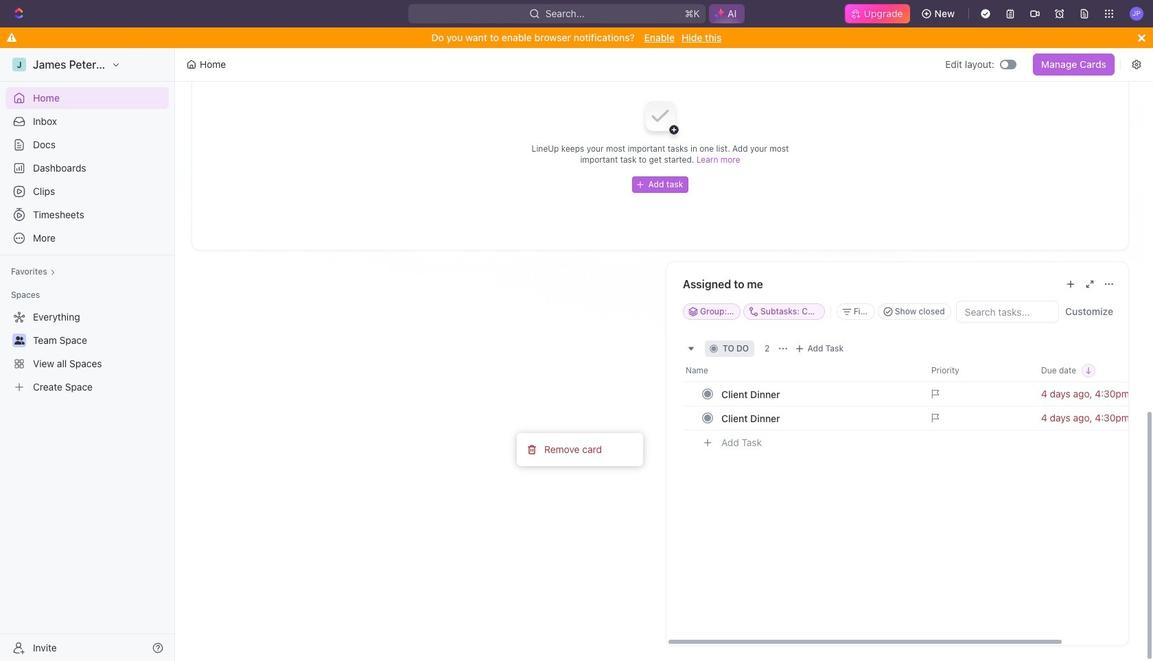 Task type: locate. For each thing, give the bounding box(es) containing it.
tree
[[5, 306, 169, 398]]

Search tasks... text field
[[957, 301, 1058, 322]]



Task type: describe. For each thing, give the bounding box(es) containing it.
tree inside sidebar navigation
[[5, 306, 169, 398]]

sidebar navigation
[[0, 48, 175, 661]]



Task type: vqa. For each thing, say whether or not it's contained in the screenshot.
Tree at left
yes



